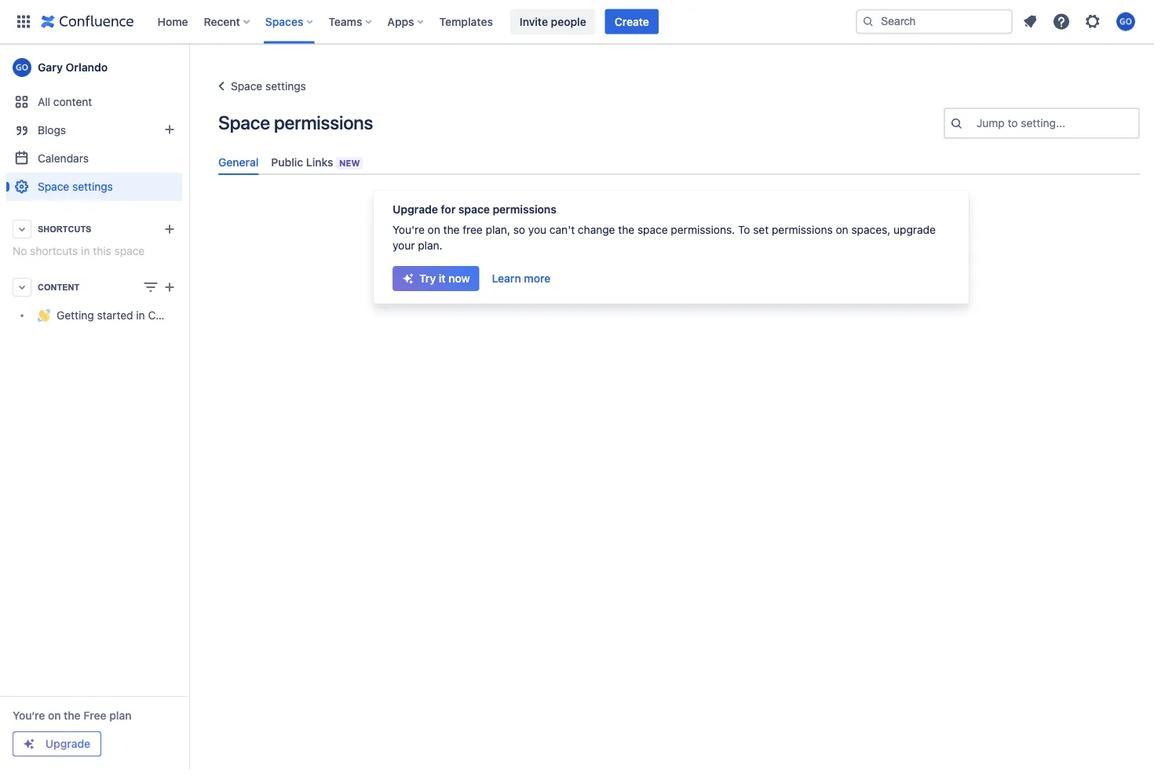 Task type: locate. For each thing, give the bounding box(es) containing it.
space settings down calendars
[[38, 180, 113, 193]]

0 vertical spatial upgrade
[[393, 203, 438, 216]]

0 vertical spatial settings
[[265, 80, 306, 93]]

0 horizontal spatial space settings
[[38, 180, 113, 193]]

started
[[97, 309, 133, 322]]

add shortcut image
[[160, 220, 179, 239]]

spaces
[[265, 15, 303, 28]]

2 horizontal spatial permissions
[[772, 224, 833, 236]]

permissions.
[[671, 224, 735, 236]]

the
[[443, 224, 460, 236], [618, 224, 634, 236], [64, 709, 81, 722]]

settings inside space element
[[72, 180, 113, 193]]

invite people
[[520, 15, 586, 28]]

0 vertical spatial space settings
[[231, 80, 306, 93]]

1 horizontal spatial space
[[458, 203, 490, 216]]

space down calendars
[[38, 180, 69, 193]]

on
[[428, 224, 440, 236], [836, 224, 848, 236], [48, 709, 61, 722]]

learn more
[[492, 272, 551, 285]]

all content
[[38, 95, 92, 108]]

upgrade down you're on the free plan
[[45, 738, 90, 751]]

0 vertical spatial space settings link
[[212, 77, 306, 96]]

general
[[218, 155, 259, 168]]

space settings up the space permissions
[[231, 80, 306, 93]]

0 horizontal spatial on
[[48, 709, 61, 722]]

1 horizontal spatial on
[[428, 224, 440, 236]]

space inside space element
[[114, 245, 145, 258]]

people
[[551, 15, 586, 28]]

1 vertical spatial permissions
[[493, 203, 556, 216]]

more
[[524, 272, 551, 285]]

on up the plan.
[[428, 224, 440, 236]]

calendars link
[[6, 144, 182, 173]]

1 vertical spatial space settings link
[[6, 173, 182, 201]]

change
[[578, 224, 615, 236]]

setting...
[[1021, 117, 1065, 130]]

permissions up links
[[274, 111, 373, 133]]

settings up the space permissions
[[265, 80, 306, 93]]

create a blog image
[[160, 120, 179, 139]]

this
[[93, 245, 111, 258]]

your profile and preferences image
[[1116, 12, 1135, 31]]

upgrade up you're
[[393, 203, 438, 216]]

in for shortcuts
[[81, 245, 90, 258]]

calendars
[[38, 152, 89, 165]]

permissions right set
[[772, 224, 833, 236]]

premium image
[[23, 738, 35, 751]]

1 horizontal spatial upgrade
[[393, 203, 438, 216]]

plan.
[[418, 239, 443, 252]]

0 vertical spatial permissions
[[274, 111, 373, 133]]

for
[[441, 203, 456, 216]]

banner
[[0, 0, 1154, 44]]

apps
[[387, 15, 414, 28]]

settings
[[265, 80, 306, 93], [72, 180, 113, 193]]

collapse sidebar image
[[171, 52, 206, 83]]

0 vertical spatial in
[[81, 245, 90, 258]]

help icon image
[[1052, 12, 1071, 31]]

2 horizontal spatial on
[[836, 224, 848, 236]]

0 horizontal spatial upgrade
[[45, 738, 90, 751]]

to
[[1008, 117, 1018, 130]]

space up the space permissions
[[231, 80, 262, 93]]

getting started in confluence
[[57, 309, 206, 322]]

1 horizontal spatial space settings link
[[212, 77, 306, 96]]

1 vertical spatial space settings
[[38, 180, 113, 193]]

upgrade inside upgrade for space permissions you're on the free plan, so you can't change the space permissions. to set permissions on spaces, upgrade your plan.
[[393, 203, 438, 216]]

permissions
[[274, 111, 373, 133], [493, 203, 556, 216], [772, 224, 833, 236]]

new
[[339, 158, 360, 168]]

settings down calendars link
[[72, 180, 113, 193]]

permissions up the so
[[493, 203, 556, 216]]

in
[[81, 245, 90, 258], [136, 309, 145, 322]]

upgrade inside button
[[45, 738, 90, 751]]

0 horizontal spatial in
[[81, 245, 90, 258]]

upgrade
[[393, 203, 438, 216], [45, 738, 90, 751]]

appswitcher icon image
[[14, 12, 33, 31]]

templates
[[439, 15, 493, 28]]

gary
[[38, 61, 63, 74]]

getting started in confluence link
[[6, 301, 206, 330]]

1 horizontal spatial permissions
[[493, 203, 556, 216]]

jump to setting...
[[977, 117, 1065, 130]]

shortcuts button
[[6, 215, 182, 243]]

in left "this"
[[81, 245, 90, 258]]

to
[[738, 224, 750, 236]]

2 vertical spatial space
[[38, 180, 69, 193]]

you
[[528, 224, 547, 236]]

space settings link
[[212, 77, 306, 96], [6, 173, 182, 201]]

0 horizontal spatial space
[[114, 245, 145, 258]]

blogs
[[38, 124, 66, 137]]

space up free
[[458, 203, 490, 216]]

learn
[[492, 272, 521, 285]]

settings icon image
[[1083, 12, 1102, 31]]

upgrade button
[[13, 732, 100, 756]]

change view image
[[141, 278, 160, 297]]

Search field
[[856, 9, 1013, 34]]

space right "this"
[[114, 245, 145, 258]]

space
[[231, 80, 262, 93], [218, 111, 270, 133], [38, 180, 69, 193]]

space left permissions.
[[637, 224, 668, 236]]

0 horizontal spatial settings
[[72, 180, 113, 193]]

1 horizontal spatial in
[[136, 309, 145, 322]]

space up general
[[218, 111, 270, 133]]

2 vertical spatial space
[[114, 245, 145, 258]]

space settings link up the space permissions
[[212, 77, 306, 96]]

space settings link down calendars
[[6, 173, 182, 201]]

it
[[439, 272, 446, 285]]

search image
[[862, 15, 875, 28]]

in right the started
[[136, 309, 145, 322]]

on right you're
[[48, 709, 61, 722]]

1 vertical spatial upgrade
[[45, 738, 90, 751]]

tab list
[[212, 149, 1146, 175]]

2 vertical spatial permissions
[[772, 224, 833, 236]]

the inside space element
[[64, 709, 81, 722]]

you're
[[13, 709, 45, 722]]

the left free
[[64, 709, 81, 722]]

1 vertical spatial in
[[136, 309, 145, 322]]

0 horizontal spatial the
[[64, 709, 81, 722]]

0 horizontal spatial space settings link
[[6, 173, 182, 201]]

content
[[53, 95, 92, 108]]

1 vertical spatial settings
[[72, 180, 113, 193]]

1 horizontal spatial the
[[443, 224, 460, 236]]

links
[[306, 155, 333, 168]]

you're
[[393, 224, 425, 236]]

1 vertical spatial space
[[637, 224, 668, 236]]

space
[[458, 203, 490, 216], [637, 224, 668, 236], [114, 245, 145, 258]]

on left spaces,
[[836, 224, 848, 236]]

space settings
[[231, 80, 306, 93], [38, 180, 113, 193]]

content button
[[6, 273, 182, 301]]

the down for at top
[[443, 224, 460, 236]]

create
[[614, 15, 649, 28]]

create a page image
[[160, 278, 179, 297]]

confluence image
[[41, 12, 134, 31], [41, 12, 134, 31]]

gary orlando link
[[6, 52, 182, 83]]

the right change
[[618, 224, 634, 236]]



Task type: vqa. For each thing, say whether or not it's contained in the screenshot.
topmost 10
no



Task type: describe. For each thing, give the bounding box(es) containing it.
gary orlando
[[38, 61, 108, 74]]

spaces,
[[851, 224, 891, 236]]

no shortcuts in this space
[[13, 245, 145, 258]]

learn more link
[[482, 266, 560, 291]]

plan
[[109, 709, 131, 722]]

spaces button
[[261, 9, 319, 34]]

you're on the free plan
[[13, 709, 131, 722]]

try it now button
[[393, 266, 479, 291]]

now
[[448, 272, 470, 285]]

blogs link
[[6, 116, 182, 144]]

confluence
[[148, 309, 206, 322]]

space settings inside space element
[[38, 180, 113, 193]]

set
[[753, 224, 769, 236]]

notification icon image
[[1021, 12, 1039, 31]]

no
[[13, 245, 27, 258]]

global element
[[9, 0, 853, 44]]

space permissions
[[218, 111, 373, 133]]

jump
[[977, 117, 1005, 130]]

can't
[[550, 224, 575, 236]]

upgrade for space permissions you're on the free plan, so you can't change the space permissions. to set permissions on spaces, upgrade your plan.
[[393, 203, 936, 252]]

try it now
[[419, 272, 470, 285]]

content
[[38, 282, 79, 292]]

2 horizontal spatial space
[[637, 224, 668, 236]]

0 vertical spatial space
[[231, 80, 262, 93]]

teams
[[328, 15, 362, 28]]

upgrade for upgrade
[[45, 738, 90, 751]]

space element
[[0, 44, 206, 769]]

upgrade
[[893, 224, 936, 236]]

invite
[[520, 15, 548, 28]]

orlando
[[66, 61, 108, 74]]

free
[[83, 709, 106, 722]]

home link
[[153, 9, 193, 34]]

recent button
[[199, 9, 256, 34]]

shortcuts
[[38, 224, 91, 234]]

public links new
[[271, 155, 360, 168]]

recent
[[204, 15, 240, 28]]

general link
[[212, 149, 265, 175]]

0 horizontal spatial permissions
[[274, 111, 373, 133]]

try
[[419, 272, 436, 285]]

in for started
[[136, 309, 145, 322]]

plan,
[[486, 224, 510, 236]]

tab list containing general
[[212, 149, 1146, 175]]

getting
[[57, 309, 94, 322]]

0 vertical spatial space
[[458, 203, 490, 216]]

1 vertical spatial space
[[218, 111, 270, 133]]

teams button
[[324, 9, 378, 34]]

invite people button
[[510, 9, 596, 34]]

upgrade for upgrade for space permissions you're on the free plan, so you can't change the space permissions. to set permissions on spaces, upgrade your plan.
[[393, 203, 438, 216]]

banner containing home
[[0, 0, 1154, 44]]

2 horizontal spatial the
[[618, 224, 634, 236]]

so
[[513, 224, 525, 236]]

1 horizontal spatial settings
[[265, 80, 306, 93]]

apps button
[[383, 9, 430, 34]]

on inside space element
[[48, 709, 61, 722]]

create link
[[605, 9, 659, 34]]

all content link
[[6, 88, 182, 116]]

home
[[157, 15, 188, 28]]

public
[[271, 155, 303, 168]]

templates link
[[435, 9, 498, 34]]

free
[[463, 224, 483, 236]]

1 horizontal spatial space settings
[[231, 80, 306, 93]]

your
[[393, 239, 415, 252]]

all
[[38, 95, 50, 108]]

Search settings text field
[[977, 115, 980, 131]]

shortcuts
[[30, 245, 78, 258]]



